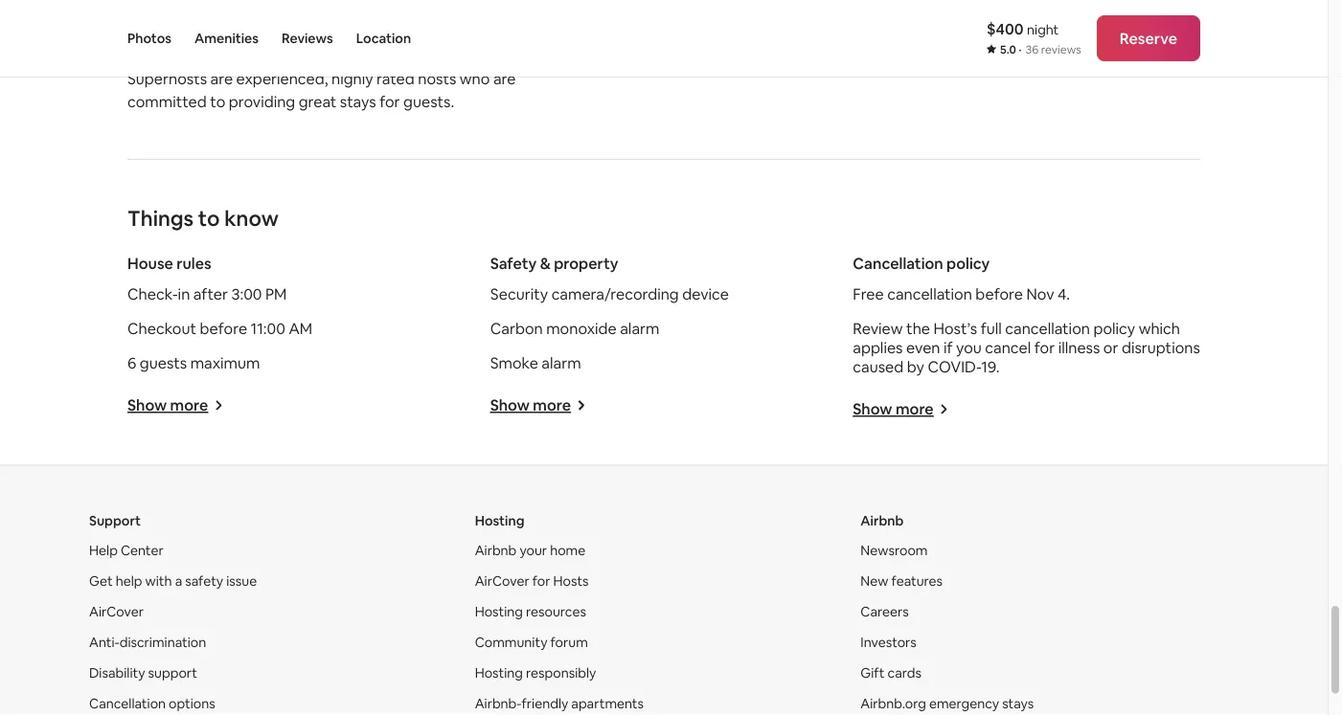 Task type: locate. For each thing, give the bounding box(es) containing it.
guests
[[140, 354, 187, 373]]

amenities
[[194, 30, 259, 47]]

show more for alarm
[[490, 396, 571, 416]]

show more button down by
[[853, 400, 949, 420]]

show more down smoke alarm
[[490, 396, 571, 416]]

airbnb.org emergency stays link
[[861, 696, 1034, 713]]

1 horizontal spatial are
[[493, 69, 516, 89]]

features
[[892, 574, 943, 591]]

aircover
[[475, 574, 530, 591], [89, 604, 144, 621]]

before up the maximum
[[200, 319, 247, 339]]

amenities button
[[194, 0, 259, 77]]

for down 'rated' on the top of the page
[[380, 92, 400, 112]]

reviews
[[1041, 42, 1082, 57]]

stays inside gianna is a superhost superhosts are experienced, highly rated hosts who are committed to providing great stays for guests.
[[340, 92, 376, 112]]

2 horizontal spatial show more
[[853, 400, 934, 420]]

are down superhost
[[210, 69, 233, 89]]

2 vertical spatial hosting
[[475, 666, 523, 683]]

airbnb left your
[[475, 543, 517, 560]]

airbnb your home link
[[475, 543, 586, 560]]

cancellation down disability
[[89, 696, 166, 713]]

0 vertical spatial cancellation
[[887, 285, 972, 304]]

aircover up "anti-"
[[89, 604, 144, 621]]

show more button for guests
[[127, 396, 224, 416]]

community forum link
[[475, 635, 588, 652]]

anti-
[[89, 635, 120, 652]]

airbnb up newsroom
[[861, 513, 904, 530]]

more for guests
[[170, 396, 208, 416]]

1 horizontal spatial more
[[533, 396, 571, 416]]

1 are from the left
[[210, 69, 233, 89]]

airbnb-friendly apartments link
[[475, 696, 644, 713]]

hosting for hosting resources
[[475, 604, 523, 621]]

1 horizontal spatial show more button
[[490, 396, 586, 416]]

camera/recording
[[552, 285, 679, 304]]

0 horizontal spatial show
[[127, 396, 167, 416]]

more
[[170, 396, 208, 416], [533, 396, 571, 416], [896, 400, 934, 420]]

a right is
[[196, 40, 204, 60]]

security camera/recording device
[[490, 285, 729, 304]]

1 horizontal spatial cancellation
[[1005, 319, 1090, 339]]

1 horizontal spatial cancellation
[[853, 254, 943, 274]]

the
[[907, 319, 930, 339]]

aircover down airbnb your home link
[[475, 574, 530, 591]]

cancellation up free
[[853, 254, 943, 274]]

to left providing
[[210, 92, 225, 112]]

disability
[[89, 666, 145, 683]]

1 vertical spatial policy
[[1094, 319, 1136, 339]]

$400
[[987, 19, 1024, 38]]

stays right emergency
[[1002, 696, 1034, 713]]

show down smoke
[[490, 396, 530, 416]]

1 horizontal spatial for
[[532, 574, 550, 591]]

help center link
[[89, 543, 164, 560]]

a right with
[[175, 574, 182, 591]]

3 hosting from the top
[[475, 666, 523, 683]]

1 vertical spatial a
[[175, 574, 182, 591]]

1 horizontal spatial before
[[976, 285, 1023, 304]]

location button
[[356, 0, 411, 77]]

0 horizontal spatial for
[[380, 92, 400, 112]]

gift cards
[[861, 666, 922, 683]]

disruptions
[[1122, 338, 1200, 358]]

experienced,
[[236, 69, 328, 89]]

alarm
[[620, 319, 660, 339], [542, 354, 581, 373]]

are
[[210, 69, 233, 89], [493, 69, 516, 89]]

more down smoke alarm
[[533, 396, 571, 416]]

hosting responsibly
[[475, 666, 596, 683]]

cancellation for cancellation options
[[89, 696, 166, 713]]

0 horizontal spatial cancellation
[[887, 285, 972, 304]]

for left hosts in the bottom left of the page
[[532, 574, 550, 591]]

1 vertical spatial aircover
[[89, 604, 144, 621]]

1 vertical spatial cancellation
[[1005, 319, 1090, 339]]

host's
[[934, 319, 977, 339]]

0 vertical spatial aircover
[[475, 574, 530, 591]]

even
[[906, 338, 940, 358]]

0 vertical spatial cancellation
[[853, 254, 943, 274]]

review the host's full cancellation policy which applies even if you cancel for illness or disruptions caused by covid-19.
[[853, 319, 1200, 377]]

rated
[[377, 69, 415, 89]]

forum
[[550, 635, 588, 652]]

1 hosting from the top
[[475, 513, 525, 530]]

hosting up community
[[475, 604, 523, 621]]

cancellation
[[853, 254, 943, 274], [89, 696, 166, 713]]

1 vertical spatial to
[[198, 205, 220, 232]]

policy up free cancellation before nov 4.
[[947, 254, 990, 274]]

19.
[[981, 358, 1000, 377]]

apartments
[[571, 696, 644, 713]]

hosts
[[418, 69, 456, 89]]

before
[[976, 285, 1023, 304], [200, 319, 247, 339]]

cancellation inside review the host's full cancellation policy which applies even if you cancel for illness or disruptions caused by covid-19.
[[1005, 319, 1090, 339]]

1 vertical spatial stays
[[1002, 696, 1034, 713]]

show more down caused
[[853, 400, 934, 420]]

policy left which
[[1094, 319, 1136, 339]]

1 horizontal spatial show more
[[490, 396, 571, 416]]

0 horizontal spatial cancellation
[[89, 696, 166, 713]]

0 horizontal spatial stays
[[340, 92, 376, 112]]

hosting up the airbnb-
[[475, 666, 523, 683]]

check-
[[127, 285, 178, 304]]

0 horizontal spatial show more button
[[127, 396, 224, 416]]

0 horizontal spatial alarm
[[542, 354, 581, 373]]

in
[[178, 285, 190, 304]]

2 horizontal spatial for
[[1035, 338, 1055, 358]]

are right who
[[493, 69, 516, 89]]

hosting for hosting responsibly
[[475, 666, 523, 683]]

which
[[1139, 319, 1180, 339]]

airbnb.org emergency stays
[[861, 696, 1034, 713]]

you
[[956, 338, 982, 358]]

2 hosting from the top
[[475, 604, 523, 621]]

rules
[[177, 254, 211, 274]]

show more down guests
[[127, 396, 208, 416]]

house
[[127, 254, 173, 274]]

show more button down guests
[[127, 396, 224, 416]]

0 vertical spatial hosting
[[475, 513, 525, 530]]

committed
[[127, 92, 207, 112]]

1 horizontal spatial show
[[490, 396, 530, 416]]

4.
[[1058, 285, 1070, 304]]

alarm down carbon monoxide alarm
[[542, 354, 581, 373]]

2 horizontal spatial show
[[853, 400, 893, 420]]

1 vertical spatial cancellation
[[89, 696, 166, 713]]

new
[[861, 574, 889, 591]]

0 horizontal spatial more
[[170, 396, 208, 416]]

before up 'full'
[[976, 285, 1023, 304]]

cancellation down cancellation policy
[[887, 285, 972, 304]]

cancellation options link
[[89, 696, 215, 713]]

1 vertical spatial hosting
[[475, 604, 523, 621]]

show more button down smoke alarm
[[490, 396, 586, 416]]

1 vertical spatial airbnb
[[475, 543, 517, 560]]

0 vertical spatial for
[[380, 92, 400, 112]]

0 horizontal spatial are
[[210, 69, 233, 89]]

1 horizontal spatial policy
[[1094, 319, 1136, 339]]

cancellation down the "nov"
[[1005, 319, 1090, 339]]

0 horizontal spatial aircover
[[89, 604, 144, 621]]

help
[[116, 574, 142, 591]]

reserve button
[[1097, 15, 1201, 61]]

0 vertical spatial airbnb
[[861, 513, 904, 530]]

providing
[[229, 92, 295, 112]]

1 vertical spatial before
[[200, 319, 247, 339]]

0 vertical spatial a
[[196, 40, 204, 60]]

1 horizontal spatial airbnb
[[861, 513, 904, 530]]

cancellation for cancellation policy
[[853, 254, 943, 274]]

more down by
[[896, 400, 934, 420]]

cards
[[888, 666, 922, 683]]

3:00
[[231, 285, 262, 304]]

who
[[460, 69, 490, 89]]

show more
[[127, 396, 208, 416], [490, 396, 571, 416], [853, 400, 934, 420]]

alarm down camera/recording
[[620, 319, 660, 339]]

full
[[981, 319, 1002, 339]]

monoxide
[[546, 319, 617, 339]]

1 horizontal spatial a
[[196, 40, 204, 60]]

is
[[181, 40, 192, 60]]

aircover for aircover for hosts
[[475, 574, 530, 591]]

new features link
[[861, 574, 943, 591]]

0 vertical spatial alarm
[[620, 319, 660, 339]]

check-in after 3:00 pm
[[127, 285, 287, 304]]

after
[[193, 285, 228, 304]]

maximum
[[190, 354, 260, 373]]

hosting up airbnb your home link
[[475, 513, 525, 530]]

cancellation
[[887, 285, 972, 304], [1005, 319, 1090, 339]]

a inside gianna is a superhost superhosts are experienced, highly rated hosts who are committed to providing great stays for guests.
[[196, 40, 204, 60]]

1 vertical spatial for
[[1035, 338, 1055, 358]]

show down "6" on the left of page
[[127, 396, 167, 416]]

0 vertical spatial to
[[210, 92, 225, 112]]

for left 'illness'
[[1035, 338, 1055, 358]]

review
[[853, 319, 903, 339]]

0 horizontal spatial show more
[[127, 396, 208, 416]]

more down 6 guests maximum
[[170, 396, 208, 416]]

a
[[196, 40, 204, 60], [175, 574, 182, 591]]

0 horizontal spatial before
[[200, 319, 247, 339]]

airbnb
[[861, 513, 904, 530], [475, 543, 517, 560]]

5.0 · 36 reviews
[[1000, 42, 1082, 57]]

or
[[1104, 338, 1119, 358]]

photos button
[[127, 0, 171, 77]]

stays down highly
[[340, 92, 376, 112]]

show more button for alarm
[[490, 396, 586, 416]]

policy
[[947, 254, 990, 274], [1094, 319, 1136, 339]]

0 vertical spatial stays
[[340, 92, 376, 112]]

show down caused
[[853, 400, 893, 420]]

gianna is a superhost superhosts are experienced, highly rated hosts who are committed to providing great stays for guests.
[[127, 40, 516, 112]]

1 horizontal spatial aircover
[[475, 574, 530, 591]]

0 horizontal spatial airbnb
[[475, 543, 517, 560]]

show for smoke
[[490, 396, 530, 416]]

1 vertical spatial alarm
[[542, 354, 581, 373]]

0 horizontal spatial policy
[[947, 254, 990, 274]]

to left know
[[198, 205, 220, 232]]



Task type: describe. For each thing, give the bounding box(es) containing it.
disability support link
[[89, 666, 197, 683]]

careers link
[[861, 604, 909, 621]]

2 horizontal spatial show more button
[[853, 400, 949, 420]]

night
[[1027, 21, 1059, 38]]

to inside gianna is a superhost superhosts are experienced, highly rated hosts who are committed to providing great stays for guests.
[[210, 92, 225, 112]]

2 vertical spatial for
[[532, 574, 550, 591]]

checkout
[[127, 319, 196, 339]]

disability support
[[89, 666, 197, 683]]

support
[[89, 513, 141, 530]]

cancellation policy
[[853, 254, 990, 274]]

airbnb.org
[[861, 696, 926, 713]]

more for alarm
[[533, 396, 571, 416]]

caused
[[853, 358, 904, 377]]

careers
[[861, 604, 909, 621]]

1 horizontal spatial stays
[[1002, 696, 1034, 713]]

resources
[[526, 604, 586, 621]]

gift
[[861, 666, 885, 683]]

2 are from the left
[[493, 69, 516, 89]]

things to know
[[127, 205, 279, 232]]

0 horizontal spatial a
[[175, 574, 182, 591]]

newsroom
[[861, 543, 928, 560]]

aircover link
[[89, 604, 144, 621]]

anti-discrimination link
[[89, 635, 206, 652]]

discrimination
[[120, 635, 206, 652]]

show more for guests
[[127, 396, 208, 416]]

house rules
[[127, 254, 211, 274]]

covid-
[[928, 358, 981, 377]]

6
[[127, 354, 136, 373]]

get
[[89, 574, 113, 591]]

airbnb-friendly apartments
[[475, 696, 644, 713]]

airbnb for airbnb
[[861, 513, 904, 530]]

hosting resources
[[475, 604, 586, 621]]

options
[[169, 696, 215, 713]]

hosting for hosting
[[475, 513, 525, 530]]

safety
[[185, 574, 223, 591]]

carbon monoxide alarm
[[490, 319, 660, 339]]

nov
[[1027, 285, 1054, 304]]

6 guests maximum
[[127, 354, 260, 373]]

help
[[89, 543, 118, 560]]

superhosts
[[127, 69, 207, 89]]

emergency
[[929, 696, 999, 713]]

free cancellation before nov 4.
[[853, 285, 1070, 304]]

community forum
[[475, 635, 588, 652]]

pm
[[265, 285, 287, 304]]

smoke alarm
[[490, 354, 581, 373]]

home
[[550, 543, 586, 560]]

$400 night
[[987, 19, 1059, 38]]

airbnb for airbnb your home
[[475, 543, 517, 560]]

investors
[[861, 635, 917, 652]]

carbon
[[490, 319, 543, 339]]

0 vertical spatial policy
[[947, 254, 990, 274]]

reviews
[[282, 30, 333, 47]]

airbnb-
[[475, 696, 522, 713]]

11:00
[[251, 319, 285, 339]]

responsibly
[[526, 666, 596, 683]]

aircover for "aircover" link
[[89, 604, 144, 621]]

checkout before 11:00 am
[[127, 319, 312, 339]]

help center
[[89, 543, 164, 560]]

for inside gianna is a superhost superhosts are experienced, highly rated hosts who are committed to providing great stays for guests.
[[380, 92, 400, 112]]

aircover for hosts
[[475, 574, 589, 591]]

new features
[[861, 574, 943, 591]]

investors link
[[861, 635, 917, 652]]

1 horizontal spatial alarm
[[620, 319, 660, 339]]

if
[[944, 338, 953, 358]]

issue
[[226, 574, 257, 591]]

newsroom link
[[861, 543, 928, 560]]

smoke
[[490, 354, 538, 373]]

policy inside review the host's full cancellation policy which applies even if you cancel for illness or disruptions caused by covid-19.
[[1094, 319, 1136, 339]]

·
[[1019, 42, 1022, 57]]

2 horizontal spatial more
[[896, 400, 934, 420]]

for inside review the host's full cancellation policy which applies even if you cancel for illness or disruptions caused by covid-19.
[[1035, 338, 1055, 358]]

with
[[145, 574, 172, 591]]

0 vertical spatial before
[[976, 285, 1023, 304]]

reserve
[[1120, 28, 1178, 48]]

by
[[907, 358, 925, 377]]

hosting resources link
[[475, 604, 586, 621]]

property
[[554, 254, 619, 274]]

5.0
[[1000, 42, 1016, 57]]

friendly
[[522, 696, 568, 713]]

security
[[490, 285, 548, 304]]

get help with a safety issue link
[[89, 574, 257, 591]]

cancel
[[985, 338, 1031, 358]]

device
[[682, 285, 729, 304]]

aircover for hosts link
[[475, 574, 589, 591]]

safety
[[490, 254, 537, 274]]

guests.
[[403, 92, 454, 112]]

hosting responsibly link
[[475, 666, 596, 683]]

highly
[[332, 69, 373, 89]]

show for 6
[[127, 396, 167, 416]]

applies
[[853, 338, 903, 358]]

location
[[356, 30, 411, 47]]

get help with a safety issue
[[89, 574, 257, 591]]

things
[[127, 205, 194, 232]]



Task type: vqa. For each thing, say whether or not it's contained in the screenshot.


